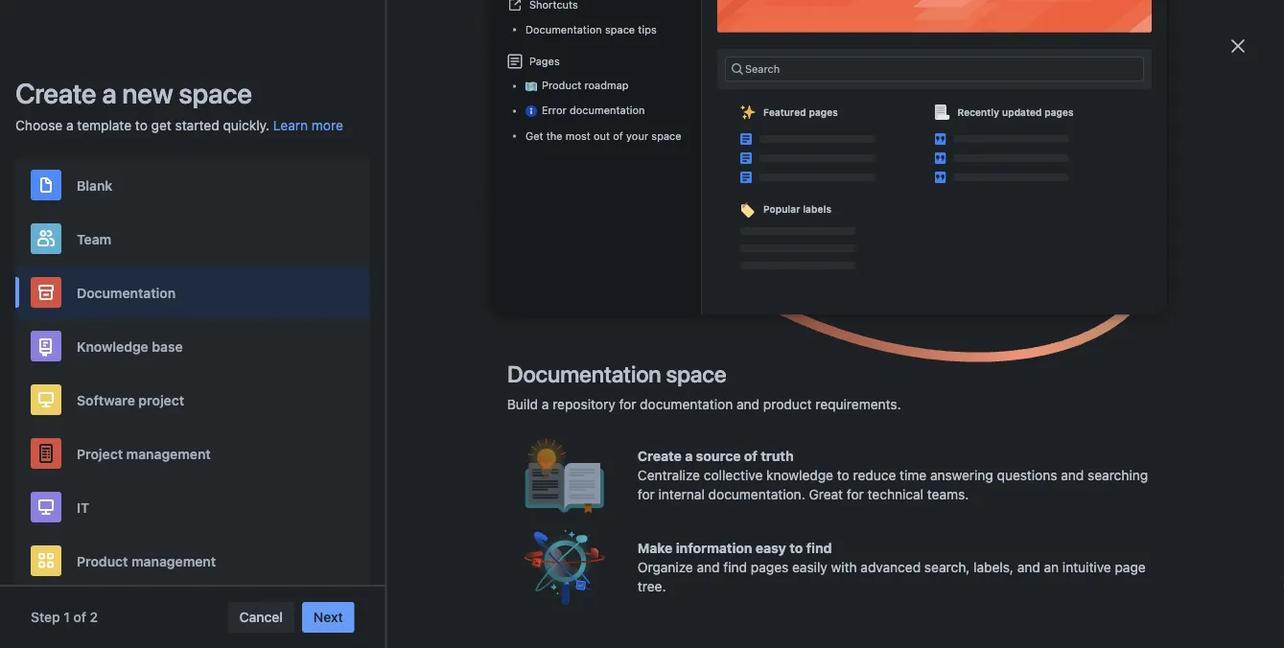 Task type: locate. For each thing, give the bounding box(es) containing it.
space up started
[[179, 77, 252, 109]]

a inside create a source of truth centralize collective knowledge to reduce time answering questions and searching for internal documentation. great for technical teams.
[[685, 449, 693, 464]]

you down 'you edited october 19, 2023'
[[944, 343, 964, 357]]

learn
[[273, 118, 308, 133]]

1 vertical spatial documentation
[[77, 285, 176, 301]]

0 horizontal spatial page
[[415, 7, 446, 23]]

management inside "button"
[[132, 553, 216, 569]]

questions
[[997, 468, 1057, 484]]

draft right trip!
[[462, 227, 499, 239]]

create up centralize
[[637, 449, 682, 464]]

an
[[1044, 560, 1059, 576]]

knowledge
[[766, 468, 833, 484]]

management
[[126, 446, 211, 462], [132, 553, 216, 569]]

1 vertical spatial to
[[837, 468, 849, 484]]

labels
[[803, 203, 831, 214]]

of right "copy"
[[380, 262, 394, 281]]

apps button
[[468, 42, 525, 72]]

knowledge base button
[[15, 320, 370, 373]]

1 vertical spatial edited
[[967, 343, 1001, 357]]

searching
[[1088, 468, 1148, 484]]

to up great
[[837, 468, 849, 484]]

most
[[565, 130, 590, 142]]

page right intuitive
[[1115, 560, 1146, 576]]

1 horizontal spatial to
[[789, 541, 803, 556]]

2 vertical spatial to
[[789, 541, 803, 556]]

to inside create a new space choose a template to get started quickly. learn more
[[135, 118, 148, 133]]

create inside create a source of truth centralize collective knowledge to reduce time answering questions and searching for internal documentation. great for technical teams.
[[637, 449, 682, 464]]

templates
[[537, 49, 602, 65]]

information
[[676, 541, 752, 556]]

spacemarketing link
[[31, 384, 261, 418]]

and inside documentation space build a repository for documentation and product requirements.
[[736, 397, 759, 413]]

2023 right '19,' on the right top of the page
[[1071, 304, 1100, 318]]

create up the choose
[[15, 77, 96, 109]]

:map: image
[[525, 81, 537, 92], [525, 81, 537, 92]]

overview
[[73, 124, 131, 140]]

draft right hello!
[[451, 266, 487, 279]]

and left an
[[1017, 560, 1040, 576]]

close image
[[1227, 35, 1250, 58]]

draft
[[462, 227, 499, 239], [451, 266, 487, 279]]

1 horizontal spatial page
[[1115, 560, 1146, 576]]

1 vertical spatial 2023
[[1071, 343, 1100, 357]]

next
[[314, 610, 343, 626]]

drafts link
[[31, 219, 261, 253]]

blog
[[339, 341, 371, 359]]

and inside create a source of truth centralize collective knowledge to reduce time answering questions and searching for internal documentation. great for technical teams.
[[1061, 468, 1084, 484]]

out
[[593, 130, 610, 142]]

team button
[[15, 212, 370, 266]]

to up easily
[[789, 541, 803, 556]]

of right trial
[[740, 7, 753, 23]]

centralize
[[637, 468, 700, 484]]

documentation inside button
[[77, 285, 176, 301]]

documentation inside documentation space build a repository for documentation and product requirements.
[[640, 397, 733, 413]]

2 edited from the top
[[967, 343, 1001, 357]]

of
[[740, 7, 753, 23], [613, 130, 623, 142], [380, 262, 394, 281], [744, 449, 757, 464], [73, 610, 86, 626]]

0 vertical spatial page
[[415, 7, 446, 23]]

thankful
[[339, 302, 401, 320]]

page
[[415, 7, 446, 23], [1115, 560, 1146, 576]]

documentation inside documentation space build a repository for documentation and product requirements.
[[507, 361, 661, 388]]

recently updated pages
[[957, 107, 1074, 118]]

invite
[[635, 49, 670, 65]]

for right repository
[[619, 397, 636, 413]]

cancel
[[239, 610, 283, 626]]

get
[[151, 118, 172, 133]]

drafts
[[292, 118, 338, 132], [73, 228, 111, 244]]

recent
[[73, 159, 116, 175]]

group
[[31, 115, 261, 288]]

0 horizontal spatial drafts
[[73, 228, 111, 244]]

2023
[[1071, 304, 1100, 318], [1071, 343, 1100, 357]]

1 vertical spatial october
[[1005, 343, 1049, 357]]

and left product
[[736, 397, 759, 413]]

documentation space build a repository for documentation and product requirements.
[[507, 361, 901, 413]]

find down information on the bottom right of page
[[723, 560, 747, 576]]

try it in a 14-day trial of confluence standard. link
[[603, 7, 895, 23]]

time
[[900, 468, 927, 484]]

0 vertical spatial to
[[135, 118, 148, 133]]

2 horizontal spatial to
[[837, 468, 849, 484]]

reduce
[[853, 468, 896, 484]]

drafts right quickly.
[[292, 118, 338, 132]]

1 vertical spatial page
[[1115, 560, 1146, 576]]

1 vertical spatial product
[[77, 553, 128, 569]]

1 october from the top
[[1005, 304, 1049, 318]]

for down reduce
[[847, 487, 864, 503]]

october for october 19, 2023
[[1005, 304, 1049, 318]]

space up source
[[666, 361, 726, 388]]

0 horizontal spatial product
[[77, 553, 128, 569]]

0 vertical spatial documentation
[[525, 24, 602, 36]]

starred link
[[31, 184, 261, 219]]

product
[[763, 397, 812, 413]]

tasks
[[73, 262, 108, 278]]

to left get
[[135, 118, 148, 133]]

of inside create a source of truth centralize collective knowledge to reduce time answering questions and searching for internal documentation. great for technical teams.
[[744, 449, 757, 464]]

pages right featured
[[809, 107, 838, 118]]

and up the 'apps'
[[450, 7, 473, 23]]

find up easily
[[806, 541, 832, 556]]

management inside button
[[126, 446, 211, 462]]

edited up you edited october 18, 2023
[[967, 304, 1001, 318]]

2 october from the top
[[1005, 343, 1049, 357]]

you for you edited october 19, 2023
[[944, 304, 964, 318]]

intuitive
[[1063, 560, 1111, 576]]

0 vertical spatial edited
[[967, 304, 1001, 318]]

it button
[[15, 481, 370, 534]]

0 vertical spatial 2023
[[1071, 304, 1100, 318]]

pages right updated
[[1045, 107, 1074, 118]]

space right your on the top
[[651, 130, 681, 142]]

step
[[31, 610, 60, 626]]

invite people button
[[624, 42, 728, 72]]

page right set
[[415, 7, 446, 23]]

easily
[[792, 560, 827, 576]]

pages down "easy"
[[751, 560, 788, 576]]

19,
[[1052, 304, 1068, 318]]

product inside "button"
[[77, 553, 128, 569]]

0 vertical spatial find
[[806, 541, 832, 556]]

0 horizontal spatial create
[[15, 77, 96, 109]]

knowledge base
[[77, 338, 183, 354]]

product up error
[[541, 79, 581, 92]]

a up centralize
[[685, 449, 693, 464]]

pages
[[809, 107, 838, 118], [1045, 107, 1074, 118], [751, 560, 788, 576]]

banner
[[0, 30, 1285, 84]]

edited down 'you edited october 19, 2023'
[[967, 343, 1001, 357]]

software
[[77, 392, 135, 408]]

standard.
[[833, 7, 895, 23]]

1 horizontal spatial create
[[637, 449, 682, 464]]

0 vertical spatial you
[[944, 304, 964, 318]]

space down try
[[605, 24, 635, 36]]

2023 right 18,
[[1071, 343, 1100, 357]]

product
[[541, 79, 581, 92], [77, 553, 128, 569]]

1 horizontal spatial product
[[541, 79, 581, 92]]

create
[[15, 77, 96, 109], [637, 449, 682, 464]]

to
[[135, 118, 148, 133], [837, 468, 849, 484], [789, 541, 803, 556]]

1 vertical spatial create
[[637, 449, 682, 464]]

Search field
[[920, 42, 1112, 72]]

on
[[385, 223, 402, 241]]

0 vertical spatial create
[[15, 77, 96, 109]]

documentation up repository
[[507, 361, 661, 388]]

create inside create a new space choose a template to get started quickly. learn more
[[15, 77, 96, 109]]

management down the project
[[126, 446, 211, 462]]

documentation down 0 at the left
[[77, 285, 176, 301]]

easy
[[755, 541, 786, 556]]

project
[[139, 392, 184, 408]]

1 vertical spatial find
[[723, 560, 747, 576]]

1 you from the top
[[944, 304, 964, 318]]

knowledge
[[77, 338, 149, 354]]

october left '19,' on the right top of the page
[[1005, 304, 1049, 318]]

2023 for october 18, 2023
[[1071, 343, 1100, 357]]

0 horizontal spatial to
[[135, 118, 148, 133]]

edited for october 18, 2023
[[967, 343, 1001, 357]]

project management
[[77, 446, 211, 462]]

2 you from the top
[[944, 343, 964, 357]]

template
[[77, 118, 132, 133]]

1 vertical spatial you
[[944, 343, 964, 357]]

product up 2
[[77, 553, 128, 569]]

october left 18,
[[1005, 343, 1049, 357]]

2
[[90, 610, 98, 626]]

you for you edited october 18, 2023
[[944, 343, 964, 357]]

team
[[77, 231, 112, 247]]

set
[[390, 7, 411, 23]]

and right questions
[[1061, 468, 1084, 484]]

you
[[944, 304, 964, 318], [944, 343, 964, 357]]

create a source of truth centralize collective knowledge to reduce time answering questions and searching for internal documentation. great for technical teams.
[[637, 449, 1148, 503]]

management down it button
[[132, 553, 216, 569]]

learn more link
[[273, 116, 343, 135]]

you edited october 18, 2023
[[944, 343, 1100, 357]]

drafts up tasks
[[73, 228, 111, 244]]

0 vertical spatial october
[[1005, 304, 1049, 318]]

search image
[[928, 49, 943, 65]]

hello!
[[398, 262, 439, 281]]

0 vertical spatial draft
[[462, 227, 499, 239]]

documentation down roadmap
[[569, 104, 645, 117]]

1 vertical spatial management
[[132, 553, 216, 569]]

bob builder
[[727, 226, 790, 239], [727, 265, 790, 278], [727, 304, 790, 318], [73, 358, 145, 374]]

set page and space permissions. try it in a 14-day trial of confluence standard.
[[390, 7, 895, 23]]

invite people
[[635, 49, 716, 65]]

bob
[[727, 226, 748, 239], [727, 265, 748, 278], [727, 304, 748, 318], [73, 358, 98, 374]]

create a new space choose a template to get started quickly. learn more
[[15, 77, 343, 133]]

0 vertical spatial drafts
[[292, 118, 338, 132]]

1 2023 from the top
[[1071, 304, 1100, 318]]

documentation up source
[[640, 397, 733, 413]]

2 vertical spatial documentation
[[507, 361, 661, 388]]

popular labels
[[763, 203, 831, 214]]

0 vertical spatial product
[[541, 79, 581, 92]]

:info: image
[[525, 106, 537, 117], [525, 106, 537, 117]]

1 vertical spatial drafts
[[73, 228, 111, 244]]

0 horizontal spatial pages
[[751, 560, 788, 576]]

a up template
[[102, 77, 117, 109]]

documentation
[[525, 24, 602, 36], [77, 285, 176, 301], [507, 361, 661, 388]]

a right build
[[541, 397, 549, 413]]

2 2023 from the top
[[1071, 343, 1100, 357]]

for down centralize
[[637, 487, 655, 503]]

to inside create a source of truth centralize collective knowledge to reduce time answering questions and searching for internal documentation. great for technical teams.
[[837, 468, 849, 484]]

you up you edited october 18, 2023
[[944, 304, 964, 318]]

of up collective
[[744, 449, 757, 464]]

1 horizontal spatial for
[[637, 487, 655, 503]]

answering
[[930, 468, 993, 484]]

1 edited from the top
[[967, 304, 1001, 318]]

organize
[[637, 560, 693, 576]]

0 vertical spatial management
[[126, 446, 211, 462]]

documentation down permissions.
[[525, 24, 602, 36]]

1 vertical spatial documentation
[[640, 397, 733, 413]]

0 horizontal spatial for
[[619, 397, 636, 413]]

search,
[[924, 560, 970, 576]]

product for product roadmap
[[541, 79, 581, 92]]

1 vertical spatial draft
[[451, 266, 487, 279]]

people
[[673, 49, 716, 65]]

try
[[603, 7, 623, 23]]



Task type: vqa. For each thing, say whether or not it's contained in the screenshot.
left beta
no



Task type: describe. For each thing, give the bounding box(es) containing it.
2023 for october 19, 2023
[[1071, 304, 1100, 318]]

1 horizontal spatial drafts
[[292, 118, 338, 132]]

internal
[[658, 487, 705, 503]]

a right 'in'
[[653, 7, 661, 23]]

software project
[[77, 392, 184, 408]]

for inside documentation space build a repository for documentation and product requirements.
[[619, 397, 636, 413]]

documentation space tips
[[525, 24, 657, 36]]

started
[[175, 118, 219, 133]]

space up apps popup button in the left top of the page
[[477, 7, 515, 23]]

great
[[809, 487, 843, 503]]

source
[[696, 449, 741, 464]]

make information easy to find organize and find pages easily with advanced search, labels, and an intuitive page tree.
[[637, 541, 1146, 595]]

blog title
[[339, 341, 406, 359]]

project management button
[[15, 427, 370, 481]]

teams.
[[927, 487, 969, 503]]

a right the choose
[[66, 118, 73, 133]]

confluence
[[757, 7, 829, 23]]

get the most out of your space
[[525, 130, 681, 142]]

featured pages
[[763, 107, 838, 118]]

roadmap
[[584, 79, 629, 92]]

your
[[626, 130, 648, 142]]

apps
[[473, 49, 506, 65]]

draft for copy of hello!
[[451, 266, 487, 279]]

templates link
[[531, 42, 608, 72]]

spacemarketing
[[73, 393, 173, 409]]

cards image
[[1177, 149, 1200, 172]]

banner containing apps
[[0, 30, 1285, 84]]

repository
[[552, 397, 615, 413]]

space inside create a new space choose a template to get started quickly. learn more
[[179, 77, 252, 109]]

product management button
[[15, 534, 370, 588]]

new
[[122, 77, 173, 109]]

a right on
[[406, 223, 415, 241]]

create for source
[[637, 449, 682, 464]]

truth
[[761, 449, 794, 464]]

spaces
[[42, 324, 85, 336]]

1 horizontal spatial pages
[[809, 107, 838, 118]]

of right out
[[613, 130, 623, 142]]

drafts inside group
[[73, 228, 111, 244]]

build
[[507, 397, 538, 413]]

it
[[627, 7, 635, 23]]

blog image
[[308, 303, 323, 319]]

documentation for documentation space tips
[[525, 24, 602, 36]]

software project button
[[15, 373, 370, 427]]

2 horizontal spatial for
[[847, 487, 864, 503]]

0 vertical spatial documentation
[[569, 104, 645, 117]]

space inside documentation space build a repository for documentation and product requirements.
[[666, 361, 726, 388]]

choose
[[15, 118, 63, 133]]

recent link
[[31, 150, 261, 184]]

title
[[375, 341, 406, 359]]

18,
[[1052, 343, 1068, 357]]

product for product management
[[77, 553, 128, 569]]

day
[[686, 7, 709, 23]]

popular
[[763, 203, 800, 214]]

Filter by title field
[[317, 153, 478, 179]]

step 1 of 2
[[31, 610, 98, 626]]

0
[[121, 264, 129, 277]]

to inside make information easy to find organize and find pages easily with advanced search, labels, and an intuitive page tree.
[[789, 541, 803, 556]]

trip!
[[419, 223, 451, 241]]

tips
[[638, 24, 657, 36]]

documentation for documentation
[[77, 285, 176, 301]]

trial
[[712, 7, 737, 23]]

and down information on the bottom right of page
[[697, 560, 720, 576]]

the
[[546, 130, 562, 142]]

pages
[[529, 55, 560, 67]]

blank
[[77, 177, 113, 193]]

create a new space dialog
[[0, 0, 1285, 649]]

create a space image
[[230, 319, 253, 342]]

updated
[[1002, 107, 1042, 118]]

error documentation
[[541, 104, 645, 117]]

next button
[[302, 603, 355, 633]]

you edited october 19, 2023
[[944, 304, 1100, 318]]

product roadmap
[[541, 79, 629, 92]]

1 horizontal spatial find
[[806, 541, 832, 556]]

page image
[[308, 264, 323, 279]]

october for october 18, 2023
[[1005, 343, 1049, 357]]

in
[[639, 7, 650, 23]]

documentation for documentation space build a repository for documentation and product requirements.
[[507, 361, 661, 388]]

pages inside make information easy to find organize and find pages easily with advanced search, labels, and an intuitive page tree.
[[751, 560, 788, 576]]

copy
[[339, 262, 376, 281]]

make
[[637, 541, 673, 556]]

it
[[77, 500, 89, 515]]

blank button
[[15, 158, 370, 212]]

search
[[745, 63, 780, 75]]

project
[[77, 446, 123, 462]]

starred
[[73, 193, 119, 209]]

requirements.
[[815, 397, 901, 413]]

2 horizontal spatial pages
[[1045, 107, 1074, 118]]

get
[[525, 130, 543, 142]]

going
[[339, 223, 381, 241]]

overview link
[[31, 115, 261, 150]]

documentation.
[[708, 487, 805, 503]]

draft for going on a trip!
[[462, 227, 499, 239]]

of right 1
[[73, 610, 86, 626]]

create for new
[[15, 77, 96, 109]]

a inside documentation space build a repository for documentation and product requirements.
[[541, 397, 549, 413]]

page inside make information easy to find organize and find pages easily with advanced search, labels, and an intuitive page tree.
[[1115, 560, 1146, 576]]

0 horizontal spatial find
[[723, 560, 747, 576]]

advanced
[[861, 560, 921, 576]]

management for project management
[[126, 446, 211, 462]]

edited for october 19, 2023
[[967, 304, 1001, 318]]

recently
[[957, 107, 999, 118]]

group containing overview
[[31, 115, 261, 288]]

management for product management
[[132, 553, 216, 569]]

labels,
[[973, 560, 1014, 576]]

quickly.
[[223, 118, 270, 133]]

tree.
[[637, 579, 666, 595]]

base
[[152, 338, 183, 354]]



